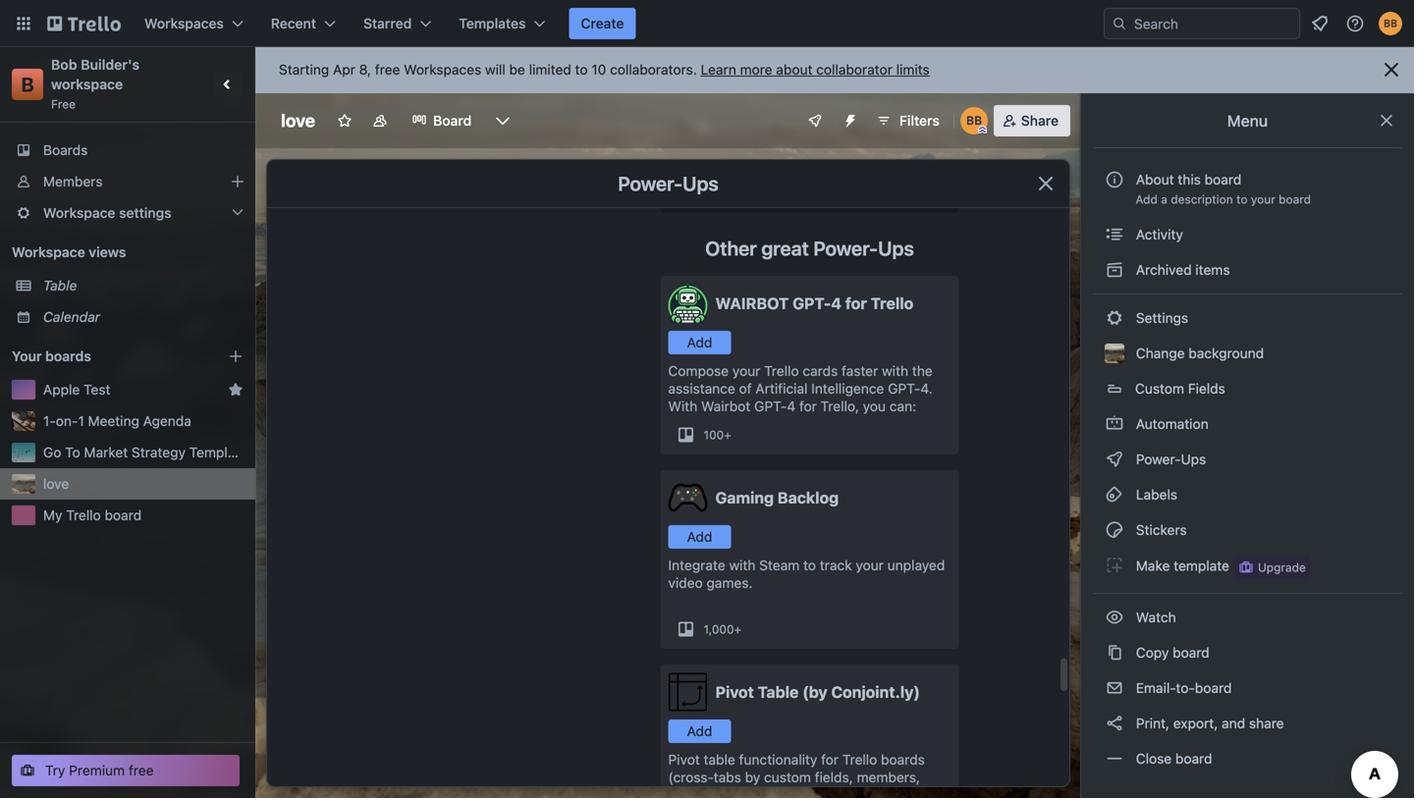 Task type: describe. For each thing, give the bounding box(es) containing it.
wairbot gpt-4 for trello
[[715, 294, 913, 313]]

for for 4
[[845, 294, 867, 313]]

workspaces button
[[133, 8, 255, 39]]

with inside compose your trello cards faster with the assistance of artificial intelligence gpt-4. with wairbot gpt-4 for trello, you can:
[[882, 363, 908, 379]]

builder's
[[81, 56, 140, 73]]

try premium free button
[[12, 755, 240, 787]]

2 vertical spatial ups
[[1181, 451, 1206, 467]]

0 vertical spatial boards
[[45, 348, 91, 364]]

2 horizontal spatial power-
[[1136, 451, 1181, 467]]

100 +
[[704, 428, 731, 442]]

learn
[[701, 61, 736, 78]]

my trello board link
[[43, 506, 244, 525]]

starred icon image
[[228, 382, 244, 398]]

1 horizontal spatial ups
[[878, 237, 914, 260]]

0 horizontal spatial to
[[575, 61, 588, 78]]

custom
[[764, 769, 811, 786]]

calendar link
[[43, 307, 244, 327]]

starred
[[363, 15, 412, 31]]

upgrade button
[[1234, 556, 1310, 579]]

board up the to-
[[1173, 645, 1210, 661]]

add button for wairbot
[[668, 331, 731, 354]]

trello up the
[[871, 294, 913, 313]]

automation
[[1132, 416, 1209, 432]]

board up description
[[1205, 171, 1241, 188]]

free
[[51, 97, 76, 111]]

boards inside pivot table functionality for trello boards (cross-tabs by custom fields, members, lists, etc.)
[[881, 752, 925, 768]]

primary element
[[0, 0, 1414, 47]]

Search field
[[1127, 9, 1299, 38]]

try
[[45, 763, 65, 779]]

tabs
[[714, 769, 741, 786]]

(cross-
[[668, 769, 714, 786]]

workspace for workspace views
[[12, 244, 85, 260]]

to inside integrate with steam to track your unplayed video games.
[[803, 557, 816, 573]]

workspace views
[[12, 244, 126, 260]]

trello,
[[821, 398, 859, 414]]

compose your trello cards faster with the assistance of artificial intelligence gpt-4. with wairbot gpt-4 for trello, you can:
[[668, 363, 933, 414]]

sm image for stickers
[[1105, 520, 1124, 540]]

collaborator
[[816, 61, 893, 78]]

custom fields
[[1135, 381, 1225, 397]]

create button
[[569, 8, 636, 39]]

try premium free
[[45, 763, 154, 779]]

back to home image
[[47, 8, 121, 39]]

workspace settings
[[43, 205, 171, 221]]

limited
[[529, 61, 571, 78]]

make
[[1136, 558, 1170, 574]]

functionality
[[739, 752, 817, 768]]

this member is an admin of this board. image
[[978, 126, 987, 135]]

share
[[1021, 112, 1059, 129]]

table link
[[43, 276, 244, 296]]

your boards
[[12, 348, 91, 364]]

starting apr 8, free workspaces will be limited to 10 collaborators. learn more about collaborator limits
[[279, 61, 930, 78]]

create
[[581, 15, 624, 31]]

pivot for pivot table functionality for trello boards (cross-tabs by custom fields, members, lists, etc.)
[[668, 752, 700, 768]]

faster
[[842, 363, 878, 379]]

pivot table (by conjoint.ly)
[[715, 683, 920, 702]]

power-ups link
[[1093, 444, 1402, 475]]

+ for wairbot
[[724, 428, 731, 442]]

members,
[[857, 769, 920, 786]]

export,
[[1173, 715, 1218, 732]]

1
[[78, 413, 84, 429]]

premium
[[69, 763, 125, 779]]

filters button
[[870, 105, 945, 136]]

pivot table functionality for trello boards (cross-tabs by custom fields, members, lists, etc.)
[[668, 752, 925, 798]]

sm image for close board
[[1105, 749, 1124, 769]]

a
[[1161, 192, 1167, 206]]

settings
[[1132, 310, 1188, 326]]

learn more about collaborator limits link
[[701, 61, 930, 78]]

sm image for activity
[[1105, 225, 1124, 245]]

go
[[43, 444, 61, 461]]

sm image for automation
[[1105, 414, 1124, 434]]

labels
[[1132, 487, 1177, 503]]

sm image for copy board
[[1105, 643, 1124, 663]]

add board image
[[228, 349, 244, 364]]

workspace visible image
[[372, 113, 388, 129]]

boards
[[43, 142, 88, 158]]

2 vertical spatial gpt-
[[754, 398, 787, 414]]

can:
[[889, 398, 916, 414]]

0 vertical spatial gpt-
[[793, 294, 831, 313]]

other great power-ups
[[705, 237, 914, 260]]

settings
[[119, 205, 171, 221]]

gaming
[[715, 489, 774, 507]]

board down love link
[[105, 507, 142, 523]]

b link
[[12, 69, 43, 100]]

sm image for print, export, and share
[[1105, 714, 1124, 734]]

automation link
[[1093, 409, 1402, 440]]

limits
[[896, 61, 930, 78]]

print,
[[1136, 715, 1170, 732]]

intelligence
[[811, 381, 884, 397]]

video
[[668, 575, 703, 591]]

etc.)
[[701, 787, 730, 798]]

your inside 'about this board add a description to your board'
[[1251, 192, 1275, 206]]

labels link
[[1093, 479, 1402, 511]]

free inside button
[[129, 763, 154, 779]]

sm image for labels
[[1105, 485, 1124, 505]]

sm image for archived items
[[1105, 260, 1124, 280]]

sm image for email-to-board
[[1105, 679, 1124, 698]]

apple test link
[[43, 380, 220, 400]]

bob builder's workspace free
[[51, 56, 143, 111]]

stickers
[[1132, 522, 1187, 538]]

to
[[65, 444, 80, 461]]

wairbot
[[715, 294, 789, 313]]

add for wairbot gpt-4 for trello
[[687, 334, 712, 351]]

star or unstar board image
[[337, 113, 353, 129]]

add inside 'about this board add a description to your board'
[[1136, 192, 1158, 206]]

0 vertical spatial free
[[375, 61, 400, 78]]

with inside integrate with steam to track your unplayed video games.
[[729, 557, 756, 573]]

and
[[1222, 715, 1245, 732]]

sm image for watch
[[1105, 608, 1124, 627]]

love inside text field
[[281, 110, 315, 131]]

copy board
[[1132, 645, 1210, 661]]

4.
[[920, 381, 933, 397]]

members link
[[0, 166, 255, 197]]

steam
[[759, 557, 800, 573]]

apple test
[[43, 381, 110, 398]]

this
[[1178, 171, 1201, 188]]

1-on-1 meeting agenda link
[[43, 411, 244, 431]]

1-
[[43, 413, 56, 429]]

8,
[[359, 61, 371, 78]]

starting
[[279, 61, 329, 78]]

go to market strategy template link
[[43, 443, 247, 463]]

boards link
[[0, 135, 255, 166]]

bob builder's workspace link
[[51, 56, 143, 92]]



Task type: vqa. For each thing, say whether or not it's contained in the screenshot.
learn at the top
yes



Task type: locate. For each thing, give the bounding box(es) containing it.
template
[[189, 444, 247, 461]]

Board name text field
[[271, 105, 325, 136]]

integrate with steam to track your unplayed video games.
[[668, 557, 945, 591]]

market
[[84, 444, 128, 461]]

+ for gaming
[[734, 623, 741, 636]]

board
[[433, 112, 472, 129]]

table up calendar
[[43, 277, 77, 294]]

sm image inside settings link
[[1105, 308, 1124, 328]]

0 horizontal spatial +
[[724, 428, 731, 442]]

1 vertical spatial workspaces
[[404, 61, 481, 78]]

1 horizontal spatial love
[[281, 110, 315, 131]]

recent button
[[259, 8, 348, 39]]

for for functionality
[[821, 752, 839, 768]]

1 vertical spatial power-
[[813, 237, 878, 260]]

+ down games. in the bottom of the page
[[734, 623, 741, 636]]

gpt- up 'can:'
[[888, 381, 920, 397]]

board up print, export, and share at the right bottom
[[1195, 680, 1232, 696]]

your up of
[[732, 363, 760, 379]]

2 vertical spatial add button
[[668, 720, 731, 743]]

add button for gaming
[[668, 525, 731, 549]]

3 add button from the top
[[668, 720, 731, 743]]

0 vertical spatial power-ups
[[618, 172, 719, 195]]

pivot inside pivot table functionality for trello boards (cross-tabs by custom fields, members, lists, etc.)
[[668, 752, 700, 768]]

0 notifications image
[[1308, 12, 1332, 35]]

2 sm image from the top
[[1105, 260, 1124, 280]]

wairbot
[[701, 398, 751, 414]]

2 horizontal spatial ups
[[1181, 451, 1206, 467]]

0 vertical spatial 4
[[831, 294, 841, 313]]

1 horizontal spatial +
[[734, 623, 741, 636]]

bob builder (bobbuilder40) image
[[1379, 12, 1402, 35]]

2 sm image from the top
[[1105, 485, 1124, 505]]

sm image for power-ups
[[1105, 450, 1124, 469]]

1-on-1 meeting agenda
[[43, 413, 191, 429]]

1,000
[[704, 623, 734, 636]]

meeting
[[88, 413, 139, 429]]

my trello board
[[43, 507, 142, 523]]

for inside pivot table functionality for trello boards (cross-tabs by custom fields, members, lists, etc.)
[[821, 752, 839, 768]]

great
[[761, 237, 809, 260]]

0 vertical spatial pivot
[[715, 683, 754, 702]]

unplayed
[[887, 557, 945, 573]]

0 vertical spatial power-
[[618, 172, 683, 195]]

on-
[[56, 413, 78, 429]]

workspaces up workspace navigation collapse icon
[[144, 15, 224, 31]]

sm image inside activity link
[[1105, 225, 1124, 245]]

0 horizontal spatial your
[[732, 363, 760, 379]]

backlog
[[778, 489, 839, 507]]

gaming backlog
[[715, 489, 839, 507]]

description
[[1171, 192, 1233, 206]]

trello up fields,
[[842, 752, 877, 768]]

1 horizontal spatial pivot
[[715, 683, 754, 702]]

0 horizontal spatial for
[[799, 398, 817, 414]]

open information menu image
[[1345, 14, 1365, 33]]

1 horizontal spatial gpt-
[[793, 294, 831, 313]]

7 sm image from the top
[[1105, 749, 1124, 769]]

0 vertical spatial ups
[[683, 172, 719, 195]]

0 horizontal spatial free
[[129, 763, 154, 779]]

1 horizontal spatial with
[[882, 363, 908, 379]]

add up the integrate
[[687, 529, 712, 545]]

watch link
[[1093, 602, 1402, 633]]

sm image left labels
[[1105, 485, 1124, 505]]

workspaces up board link at the top left
[[404, 61, 481, 78]]

2 horizontal spatial gpt-
[[888, 381, 920, 397]]

0 horizontal spatial power-
[[618, 172, 683, 195]]

1 vertical spatial free
[[129, 763, 154, 779]]

sm image inside "close board" link
[[1105, 749, 1124, 769]]

gpt- down artificial
[[754, 398, 787, 414]]

0 horizontal spatial ups
[[683, 172, 719, 195]]

2 vertical spatial to
[[803, 557, 816, 573]]

for up fields,
[[821, 752, 839, 768]]

your up activity link
[[1251, 192, 1275, 206]]

add for gaming backlog
[[687, 529, 712, 545]]

my
[[43, 507, 62, 523]]

sm image left close
[[1105, 749, 1124, 769]]

search image
[[1112, 16, 1127, 31]]

share button
[[994, 105, 1070, 136]]

1 vertical spatial power-ups
[[1132, 451, 1210, 467]]

1 vertical spatial ups
[[878, 237, 914, 260]]

0 vertical spatial for
[[845, 294, 867, 313]]

4 inside compose your trello cards faster with the assistance of artificial intelligence gpt-4. with wairbot gpt-4 for trello, you can:
[[787, 398, 796, 414]]

workspace
[[51, 76, 123, 92]]

workspace down "members" on the left of the page
[[43, 205, 115, 221]]

1 vertical spatial pivot
[[668, 752, 700, 768]]

1 add button from the top
[[668, 331, 731, 354]]

sm image left watch
[[1105, 608, 1124, 627]]

sm image inside email-to-board link
[[1105, 679, 1124, 698]]

0 horizontal spatial workspaces
[[144, 15, 224, 31]]

0 vertical spatial workspaces
[[144, 15, 224, 31]]

love up my
[[43, 476, 69, 492]]

gpt- down other great power-ups
[[793, 294, 831, 313]]

be
[[509, 61, 525, 78]]

1 vertical spatial add button
[[668, 525, 731, 549]]

1 vertical spatial gpt-
[[888, 381, 920, 397]]

trello inside compose your trello cards faster with the assistance of artificial intelligence gpt-4. with wairbot gpt-4 for trello, you can:
[[764, 363, 799, 379]]

pivot for pivot table (by conjoint.ly)
[[715, 683, 754, 702]]

your inside compose your trello cards faster with the assistance of artificial intelligence gpt-4. with wairbot gpt-4 for trello, you can:
[[732, 363, 760, 379]]

archived
[[1136, 262, 1192, 278]]

sm image left email-
[[1105, 679, 1124, 698]]

5 sm image from the top
[[1105, 520, 1124, 540]]

copy board link
[[1093, 637, 1402, 669]]

1 horizontal spatial for
[[821, 752, 839, 768]]

trello right my
[[66, 507, 101, 523]]

bob builder (bobbuilder40) image
[[960, 107, 988, 135]]

sm image inside power-ups link
[[1105, 450, 1124, 469]]

board up activity link
[[1279, 192, 1311, 206]]

0 vertical spatial love
[[281, 110, 315, 131]]

trello
[[871, 294, 913, 313], [764, 363, 799, 379], [66, 507, 101, 523], [842, 752, 877, 768]]

gpt-
[[793, 294, 831, 313], [888, 381, 920, 397], [754, 398, 787, 414]]

board down export, on the bottom right
[[1175, 751, 1212, 767]]

4 sm image from the top
[[1105, 450, 1124, 469]]

1 horizontal spatial 4
[[831, 294, 841, 313]]

1 vertical spatial your
[[732, 363, 760, 379]]

trello inside my trello board link
[[66, 507, 101, 523]]

sm image inside the copy board link
[[1105, 643, 1124, 663]]

trello inside pivot table functionality for trello boards (cross-tabs by custom fields, members, lists, etc.)
[[842, 752, 877, 768]]

6 sm image from the top
[[1105, 679, 1124, 698]]

0 vertical spatial with
[[882, 363, 908, 379]]

integrate
[[668, 557, 725, 573]]

workspaces inside popup button
[[144, 15, 224, 31]]

other
[[705, 237, 757, 260]]

sm image
[[1105, 414, 1124, 434], [1105, 485, 1124, 505], [1105, 556, 1124, 575], [1105, 608, 1124, 627], [1105, 643, 1124, 663], [1105, 679, 1124, 698], [1105, 749, 1124, 769]]

0 horizontal spatial power-ups
[[618, 172, 719, 195]]

add button up the integrate
[[668, 525, 731, 549]]

conjoint.ly)
[[831, 683, 920, 702]]

sm image inside print, export, and share link
[[1105, 714, 1124, 734]]

your boards with 5 items element
[[12, 345, 198, 368]]

activity
[[1132, 226, 1183, 243]]

about
[[776, 61, 813, 78]]

1 horizontal spatial workspaces
[[404, 61, 481, 78]]

pivot up the (cross- at the bottom
[[668, 752, 700, 768]]

lists,
[[668, 787, 697, 798]]

sm image inside stickers link
[[1105, 520, 1124, 540]]

table
[[43, 277, 77, 294], [758, 683, 799, 702]]

to up activity link
[[1236, 192, 1248, 206]]

close board link
[[1093, 743, 1402, 775]]

trello up artificial
[[764, 363, 799, 379]]

add left a on the right top
[[1136, 192, 1158, 206]]

b
[[21, 73, 34, 96]]

apple
[[43, 381, 80, 398]]

sm image left automation
[[1105, 414, 1124, 434]]

free right premium
[[129, 763, 154, 779]]

0 vertical spatial workspace
[[43, 205, 115, 221]]

views
[[89, 244, 126, 260]]

close board
[[1132, 751, 1212, 767]]

email-to-board
[[1132, 680, 1232, 696]]

activity link
[[1093, 219, 1402, 250]]

to inside 'about this board add a description to your board'
[[1236, 192, 1248, 206]]

track
[[820, 557, 852, 573]]

0 vertical spatial table
[[43, 277, 77, 294]]

the
[[912, 363, 933, 379]]

2 horizontal spatial your
[[1251, 192, 1275, 206]]

copy
[[1136, 645, 1169, 661]]

0 horizontal spatial love
[[43, 476, 69, 492]]

sm image
[[1105, 225, 1124, 245], [1105, 260, 1124, 280], [1105, 308, 1124, 328], [1105, 450, 1124, 469], [1105, 520, 1124, 540], [1105, 714, 1124, 734]]

1 horizontal spatial to
[[803, 557, 816, 573]]

cards
[[803, 363, 838, 379]]

table left (by at right bottom
[[758, 683, 799, 702]]

3 sm image from the top
[[1105, 308, 1124, 328]]

sm image inside "labels" link
[[1105, 485, 1124, 505]]

love left star or unstar board icon
[[281, 110, 315, 131]]

2 horizontal spatial for
[[845, 294, 867, 313]]

0 vertical spatial your
[[1251, 192, 1275, 206]]

add button
[[668, 331, 731, 354], [668, 525, 731, 549], [668, 720, 731, 743]]

settings link
[[1093, 302, 1402, 334]]

your right the track
[[856, 557, 884, 573]]

1 horizontal spatial power-
[[813, 237, 878, 260]]

sm image inside watch link
[[1105, 608, 1124, 627]]

change background
[[1132, 345, 1264, 361]]

love
[[281, 110, 315, 131], [43, 476, 69, 492]]

2 horizontal spatial to
[[1236, 192, 1248, 206]]

0 horizontal spatial pivot
[[668, 752, 700, 768]]

0 vertical spatial to
[[575, 61, 588, 78]]

workspace left views
[[12, 244, 85, 260]]

about this board add a description to your board
[[1136, 171, 1311, 206]]

sm image inside automation link
[[1105, 414, 1124, 434]]

workspaces
[[144, 15, 224, 31], [404, 61, 481, 78]]

4 down artificial
[[787, 398, 796, 414]]

workspace inside popup button
[[43, 205, 115, 221]]

10
[[591, 61, 606, 78]]

0 horizontal spatial gpt-
[[754, 398, 787, 414]]

for left trello,
[[799, 398, 817, 414]]

filters
[[899, 112, 940, 129]]

to left 10
[[575, 61, 588, 78]]

1 horizontal spatial power-ups
[[1132, 451, 1210, 467]]

add for pivot table (by conjoint.ly)
[[687, 723, 712, 739]]

with up games. in the bottom of the page
[[729, 557, 756, 573]]

items
[[1195, 262, 1230, 278]]

add up compose
[[687, 334, 712, 351]]

add button up table
[[668, 720, 731, 743]]

1 vertical spatial to
[[1236, 192, 1248, 206]]

sm image inside archived items link
[[1105, 260, 1124, 280]]

sm image for make template
[[1105, 556, 1124, 575]]

sm image left the 'copy'
[[1105, 643, 1124, 663]]

0 horizontal spatial 4
[[787, 398, 796, 414]]

6 sm image from the top
[[1105, 714, 1124, 734]]

watch
[[1132, 609, 1180, 626]]

pivot down 1,000 +
[[715, 683, 754, 702]]

agenda
[[143, 413, 191, 429]]

power-ups up the other at top
[[618, 172, 719, 195]]

with left the
[[882, 363, 908, 379]]

1 sm image from the top
[[1105, 225, 1124, 245]]

your inside integrate with steam to track your unplayed video games.
[[856, 557, 884, 573]]

sm image for settings
[[1105, 308, 1124, 328]]

+ down wairbot
[[724, 428, 731, 442]]

1 vertical spatial +
[[734, 623, 741, 636]]

2 add button from the top
[[668, 525, 731, 549]]

boards up apple
[[45, 348, 91, 364]]

pivot
[[715, 683, 754, 702], [668, 752, 700, 768]]

power-ups
[[618, 172, 719, 195], [1132, 451, 1210, 467]]

2 vertical spatial for
[[821, 752, 839, 768]]

share
[[1249, 715, 1284, 732]]

free right 8,
[[375, 61, 400, 78]]

sm image left make
[[1105, 556, 1124, 575]]

1 sm image from the top
[[1105, 414, 1124, 434]]

1 vertical spatial love
[[43, 476, 69, 492]]

workspace settings button
[[0, 197, 255, 229]]

for
[[845, 294, 867, 313], [799, 398, 817, 414], [821, 752, 839, 768]]

2 vertical spatial power-
[[1136, 451, 1181, 467]]

add up table
[[687, 723, 712, 739]]

workspace for workspace settings
[[43, 205, 115, 221]]

1 horizontal spatial boards
[[881, 752, 925, 768]]

1 vertical spatial with
[[729, 557, 756, 573]]

1 horizontal spatial your
[[856, 557, 884, 573]]

1 horizontal spatial table
[[758, 683, 799, 702]]

compose
[[668, 363, 729, 379]]

customize views image
[[493, 111, 513, 131]]

workspace navigation collapse icon image
[[214, 71, 242, 98]]

0 horizontal spatial table
[[43, 277, 77, 294]]

3 sm image from the top
[[1105, 556, 1124, 575]]

you
[[863, 398, 886, 414]]

1 vertical spatial 4
[[787, 398, 796, 414]]

about
[[1136, 171, 1174, 188]]

1 vertical spatial workspace
[[12, 244, 85, 260]]

0 horizontal spatial boards
[[45, 348, 91, 364]]

templates button
[[447, 8, 557, 39]]

5 sm image from the top
[[1105, 643, 1124, 663]]

0 vertical spatial add button
[[668, 331, 731, 354]]

1 vertical spatial table
[[758, 683, 799, 702]]

power-
[[618, 172, 683, 195], [813, 237, 878, 260], [1136, 451, 1181, 467]]

to-
[[1176, 680, 1195, 696]]

1 vertical spatial boards
[[881, 752, 925, 768]]

fields
[[1188, 381, 1225, 397]]

add button for pivot
[[668, 720, 731, 743]]

to left the track
[[803, 557, 816, 573]]

for inside compose your trello cards faster with the assistance of artificial intelligence gpt-4. with wairbot gpt-4 for trello, you can:
[[799, 398, 817, 414]]

power ups image
[[807, 113, 823, 129]]

boards up members,
[[881, 752, 925, 768]]

stickers link
[[1093, 515, 1402, 546]]

1 horizontal spatial free
[[375, 61, 400, 78]]

for up faster
[[845, 294, 867, 313]]

add button up compose
[[668, 331, 731, 354]]

menu
[[1227, 111, 1268, 130]]

2 vertical spatial your
[[856, 557, 884, 573]]

4 sm image from the top
[[1105, 608, 1124, 627]]

automation image
[[835, 105, 862, 133]]

0 horizontal spatial with
[[729, 557, 756, 573]]

power-ups down automation
[[1132, 451, 1210, 467]]

print, export, and share
[[1132, 715, 1284, 732]]

0 vertical spatial +
[[724, 428, 731, 442]]

email-
[[1136, 680, 1176, 696]]

1 vertical spatial for
[[799, 398, 817, 414]]

change
[[1136, 345, 1185, 361]]

4 down other great power-ups
[[831, 294, 841, 313]]



